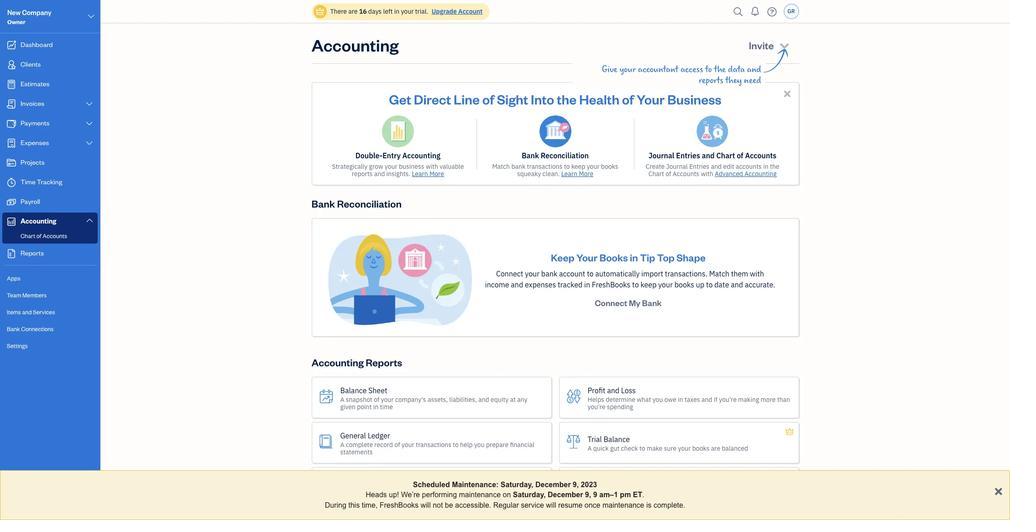 Task type: describe. For each thing, give the bounding box(es) containing it.
1 horizontal spatial reports
[[366, 356, 403, 369]]

bank inside connect your bank account to automatically import transactions. match them with income and expenses tracked in freshbooks to keep your books up to date and accurate.
[[542, 269, 558, 279]]

in inside connect your bank account to automatically import transactions. match them with income and expenses tracked in freshbooks to keep your books up to date and accurate.
[[585, 280, 591, 290]]

trial balance a quick gut check to make sure your books are balanced
[[588, 435, 749, 453]]

days
[[369, 7, 382, 16]]

your inside give your accountant access to the data and reports they need
[[620, 64, 636, 75]]

entry
[[383, 151, 401, 160]]

to inside match bank transactions to keep your books squeaky clean.
[[564, 163, 570, 171]]

0 vertical spatial journal
[[649, 151, 675, 160]]

keep inside match bank transactions to keep your books squeaky clean.
[[572, 163, 586, 171]]

chevron large down image for payments
[[85, 120, 94, 127]]

upgrade
[[432, 7, 457, 16]]

and inside main element
[[22, 309, 32, 316]]

1 horizontal spatial your
[[637, 90, 665, 108]]

new
[[7, 8, 21, 17]]

freshbooks inside scheduled maintenance: saturday, december 9, 2023 heads up! we're performing maintenance on saturday, december 9, 9 am–1 pm et . during this time, freshbooks will not be accessible. regular service will resume once maintenance is complete.
[[380, 502, 419, 510]]

entries inside the bank reconciliation summary helps you see freshbooks entries and bank transactions that have not been reconciled
[[417, 486, 438, 494]]

chevron large down image for invoices
[[85, 100, 94, 108]]

time tracking
[[21, 178, 62, 186]]

given
[[341, 403, 356, 411]]

settings link
[[2, 338, 98, 354]]

0 vertical spatial saturday,
[[501, 481, 534, 489]]

not inside the bank reconciliation summary helps you see freshbooks entries and bank transactions that have not been reconciled
[[534, 486, 543, 494]]

connect your bank account to begin matching your bank transactions image
[[327, 233, 473, 327]]

keep inside connect your bank account to automatically import transactions. match them with income and expenses tracked in freshbooks to keep your books up to date and accurate.
[[641, 280, 657, 290]]

much
[[651, 490, 667, 498]]

freshbooks inside the bank reconciliation summary helps you see freshbooks entries and bank transactions that have not been reconciled
[[382, 486, 416, 494]]

expenses
[[525, 280, 556, 290]]

1 vertical spatial december
[[548, 492, 583, 499]]

entries inside create journal entries and edit accounts in the chart of accounts with
[[690, 163, 710, 171]]

bank connections link
[[2, 322, 98, 338]]

transactions inside general ledger a complete record of your transactions to help you prepare financial statements
[[416, 441, 452, 449]]

accounting down the 16
[[312, 34, 399, 56]]

with inside strategically grow your business with valuable reports and insights.
[[426, 163, 438, 171]]

items and services
[[7, 309, 55, 316]]

0 horizontal spatial maintenance
[[459, 492, 501, 499]]

1 horizontal spatial sales
[[747, 490, 763, 498]]

up!
[[389, 492, 399, 499]]

of right line
[[483, 90, 495, 108]]

statements
[[340, 448, 373, 457]]

there
[[330, 7, 347, 16]]

your inside the balance sheet a snapshot of your company's assets, liabilities, and equity at any given point in time
[[381, 396, 394, 404]]

check
[[621, 445, 638, 453]]

this
[[349, 502, 360, 510]]

0 vertical spatial 9,
[[573, 481, 579, 489]]

accounting link
[[2, 213, 98, 231]]

double-entry accounting image
[[382, 116, 414, 148]]

expenses link
[[2, 134, 98, 153]]

0 vertical spatial entries
[[677, 151, 701, 160]]

time
[[380, 403, 393, 411]]

× dialog
[[0, 471, 1011, 521]]

books inside 'trial balance a quick gut check to make sure your books are balanced'
[[693, 445, 710, 453]]

learn for reconciliation
[[562, 170, 578, 178]]

report image
[[6, 249, 17, 259]]

and inside the balance sheet a snapshot of your company's assets, liabilities, and equity at any given point in time
[[479, 396, 489, 404]]

left
[[383, 7, 393, 16]]

close image
[[783, 89, 793, 99]]

accounting up snapshot
[[312, 356, 364, 369]]

9
[[594, 492, 598, 499]]

insights.
[[387, 170, 411, 178]]

are inside 'trial balance a quick gut check to make sure your books are balanced'
[[712, 445, 721, 453]]

to inside 'trial balance a quick gut check to make sure your books are balanced'
[[640, 445, 646, 453]]

create journal entries and edit accounts in the chart of accounts with
[[646, 163, 780, 178]]

1 crown image from the top
[[786, 427, 795, 438]]

if
[[714, 396, 718, 404]]

is
[[647, 502, 652, 510]]

get
[[389, 90, 412, 108]]

estimate image
[[6, 80, 17, 89]]

with inside connect your bank account to automatically import transactions. match them with income and expenses tracked in freshbooks to keep your books up to date and accurate.
[[750, 269, 765, 279]]

2023
[[581, 481, 598, 489]]

valuable
[[440, 163, 464, 171]]

and inside the bank reconciliation summary helps you see freshbooks entries and bank transactions that have not been reconciled
[[439, 486, 450, 494]]

owe inside profit and loss helps determine what you owe in taxes and if you're making more than you're spending
[[665, 396, 677, 404]]

reports link
[[2, 245, 98, 264]]

expense image
[[6, 139, 17, 148]]

and inside give your accountant access to the data and reports they need
[[747, 64, 762, 75]]

record
[[375, 441, 393, 449]]

performing
[[422, 492, 457, 499]]

you inside general ledger a complete record of your transactions to help you prepare financial statements
[[475, 441, 485, 449]]

1 vertical spatial reconciliation
[[337, 197, 402, 210]]

general ledger a complete record of your transactions to help you prepare financial statements
[[340, 431, 535, 457]]

2 horizontal spatial chart
[[717, 151, 736, 160]]

to right the up in the bottom of the page
[[707, 280, 713, 290]]

0 vertical spatial bank reconciliation
[[522, 151, 589, 160]]

trial.
[[415, 7, 429, 16]]

bank inside button
[[643, 298, 662, 308]]

health
[[580, 90, 620, 108]]

there are 16 days left in your trial. upgrade account
[[330, 7, 483, 16]]

to up my
[[633, 280, 639, 290]]

team members
[[7, 292, 47, 299]]

reports inside strategically grow your business with valuable reports and insights.
[[352, 170, 373, 178]]

1 horizontal spatial crown image
[[538, 472, 547, 483]]

line
[[454, 90, 480, 108]]

income
[[485, 280, 509, 290]]

and inside strategically grow your business with valuable reports and insights.
[[374, 170, 385, 178]]

accounts
[[736, 163, 762, 171]]

get direct line of sight into the health of your business
[[389, 90, 722, 108]]

the inside sales tax summary helps determine how much you owe the government in sales taxes
[[694, 490, 703, 498]]

2 crown image from the top
[[786, 518, 795, 521]]

scheduled
[[413, 481, 450, 489]]

snapshot
[[346, 396, 373, 404]]

ledger
[[368, 431, 390, 441]]

scheduled maintenance: saturday, december 9, 2023 heads up! we're performing maintenance on saturday, december 9, 9 am–1 pm et . during this time, freshbooks will not be accessible. regular service will resume once maintenance is complete.
[[325, 481, 686, 510]]

a for general ledger
[[340, 441, 345, 449]]

taxes
[[685, 396, 701, 404]]

with inside create journal entries and edit accounts in the chart of accounts with
[[701, 170, 714, 178]]

client image
[[6, 60, 17, 69]]

assets,
[[428, 396, 448, 404]]

learn more for double-entry accounting
[[412, 170, 444, 178]]

liabilities,
[[450, 396, 477, 404]]

0 vertical spatial crown image
[[315, 7, 325, 16]]

point
[[357, 403, 372, 411]]

data
[[729, 64, 745, 75]]

keep
[[551, 251, 575, 264]]

chevron large down image for accounting
[[85, 217, 94, 224]]

once
[[585, 502, 601, 510]]

books inside match bank transactions to keep your books squeaky clean.
[[601, 163, 619, 171]]

and right income
[[511, 280, 524, 290]]

and left if
[[702, 396, 713, 404]]

strategically grow your business with valuable reports and insights.
[[332, 163, 464, 178]]

give
[[602, 64, 618, 75]]

1 vertical spatial saturday,
[[513, 492, 546, 499]]

we're
[[401, 492, 420, 499]]

the inside give your accountant access to the data and reports they need
[[715, 64, 726, 75]]

profit and loss helps determine what you owe in taxes and if you're making more than you're spending
[[588, 386, 791, 411]]

0 vertical spatial accounts
[[746, 151, 777, 160]]

0 horizontal spatial sales
[[588, 480, 606, 489]]

0 vertical spatial reconciliation
[[541, 151, 589, 160]]

heads
[[366, 492, 387, 499]]

of right health
[[622, 90, 634, 108]]

notifications image
[[748, 2, 763, 21]]

how
[[637, 490, 649, 498]]

more
[[761, 396, 776, 404]]

reconciled
[[356, 494, 386, 502]]

timer image
[[6, 178, 17, 187]]

company
[[22, 8, 52, 17]]

your down import
[[659, 280, 673, 290]]

0 horizontal spatial you're
[[588, 403, 606, 411]]

your up expenses on the bottom right of page
[[525, 269, 540, 279]]

accounts inside create journal entries and edit accounts in the chart of accounts with
[[673, 170, 700, 178]]

strategically
[[332, 163, 368, 171]]

shape
[[677, 251, 706, 264]]

apps link
[[2, 271, 98, 287]]

members
[[22, 292, 47, 299]]

not inside scheduled maintenance: saturday, december 9, 2023 heads up! we're performing maintenance on saturday, december 9, 9 am–1 pm et . during this time, freshbooks will not be accessible. regular service will resume once maintenance is complete.
[[433, 502, 443, 510]]

and inside create journal entries and edit accounts in the chart of accounts with
[[711, 163, 722, 171]]

and down them
[[731, 280, 744, 290]]

0 vertical spatial chevron large down image
[[87, 11, 95, 22]]

determine for loss
[[606, 396, 636, 404]]

team
[[7, 292, 21, 299]]

bank up squeaky
[[522, 151, 539, 160]]

than
[[778, 396, 791, 404]]

0 vertical spatial december
[[536, 481, 571, 489]]

books
[[600, 251, 628, 264]]

in inside the balance sheet a snapshot of your company's assets, liabilities, and equity at any given point in time
[[373, 403, 379, 411]]

resume
[[559, 502, 583, 510]]

freshbooks inside connect your bank account to automatically import transactions. match them with income and expenses tracked in freshbooks to keep your books up to date and accurate.
[[592, 280, 631, 290]]

on
[[503, 492, 511, 499]]

reports inside main element
[[21, 249, 44, 258]]

prepare
[[486, 441, 509, 449]]

have
[[519, 486, 532, 494]]

connect my bank
[[595, 298, 662, 308]]

your inside strategically grow your business with valuable reports and insights.
[[385, 163, 398, 171]]

helps for bank reconciliation summary
[[340, 486, 357, 494]]

payments
[[21, 119, 50, 127]]

bank reconciliation image
[[540, 116, 572, 148]]

in right the left
[[394, 7, 400, 16]]

grow
[[369, 163, 383, 171]]

money image
[[6, 198, 17, 207]]

in left tip
[[630, 251, 638, 264]]

equity
[[491, 396, 509, 404]]

helps for profit and loss
[[588, 396, 605, 404]]



Task type: vqa. For each thing, say whether or not it's contained in the screenshot.
A in the "General Ledger A complete record of your transactions to help you prepare financial statements"
yes



Task type: locate. For each thing, give the bounding box(es) containing it.
not
[[534, 486, 543, 494], [433, 502, 443, 510]]

go to help image
[[765, 5, 780, 18]]

match up date
[[710, 269, 730, 279]]

1 vertical spatial bank
[[542, 269, 558, 279]]

16
[[359, 7, 367, 16]]

your inside 'trial balance a quick gut check to make sure your books are balanced'
[[679, 445, 691, 453]]

1 vertical spatial transactions
[[416, 441, 452, 449]]

0 vertical spatial freshbooks
[[592, 280, 631, 290]]

sales left taxes
[[747, 490, 763, 498]]

0 vertical spatial bank
[[512, 163, 526, 171]]

your inside general ledger a complete record of your transactions to help you prepare financial statements
[[402, 441, 415, 449]]

the inside create journal entries and edit accounts in the chart of accounts with
[[771, 163, 780, 171]]

you're down profit
[[588, 403, 606, 411]]

match bank transactions to keep your books squeaky clean.
[[493, 163, 619, 178]]

books right "sure"
[[693, 445, 710, 453]]

clean.
[[543, 170, 560, 178]]

summary for bank reconciliation summary
[[407, 477, 438, 486]]

you inside profit and loss helps determine what you owe in taxes and if you're making more than you're spending
[[653, 396, 663, 404]]

in right accounts
[[764, 163, 769, 171]]

clients
[[21, 60, 41, 69]]

1 vertical spatial not
[[433, 502, 443, 510]]

0 horizontal spatial transactions
[[416, 441, 452, 449]]

reconciliation inside the bank reconciliation summary helps you see freshbooks entries and bank transactions that have not been reconciled
[[359, 477, 405, 486]]

2 chevron large down image from the top
[[85, 120, 94, 127]]

the left government
[[694, 490, 703, 498]]

reconciliation down grow
[[337, 197, 402, 210]]

give your accountant access to the data and reports they need
[[602, 64, 762, 86]]

2 vertical spatial accounts
[[43, 232, 67, 240]]

a for trial balance
[[588, 445, 592, 453]]

1 vertical spatial maintenance
[[603, 502, 645, 510]]

to left help
[[453, 441, 459, 449]]

books inside connect your bank account to automatically import transactions. match them with income and expenses tracked in freshbooks to keep your books up to date and accurate.
[[675, 280, 695, 290]]

2 horizontal spatial accounts
[[746, 151, 777, 160]]

a down trial
[[588, 445, 592, 453]]

1 vertical spatial accounts
[[673, 170, 700, 178]]

with left valuable
[[426, 163, 438, 171]]

1 vertical spatial match
[[710, 269, 730, 279]]

a down general
[[340, 441, 345, 449]]

accurate.
[[745, 280, 776, 290]]

in inside sales tax summary helps determine how much you owe the government in sales taxes
[[741, 490, 746, 498]]

saturday,
[[501, 481, 534, 489], [513, 492, 546, 499]]

2 more from the left
[[579, 170, 594, 178]]

0 horizontal spatial balance
[[341, 386, 367, 395]]

2 vertical spatial freshbooks
[[380, 502, 419, 510]]

balance up gut
[[604, 435, 630, 444]]

double-entry accounting
[[356, 151, 441, 160]]

of down "sheet"
[[374, 396, 380, 404]]

learn right clean.
[[562, 170, 578, 178]]

freshbooks down automatically
[[592, 280, 631, 290]]

owe
[[665, 396, 677, 404], [680, 490, 692, 498]]

connect inside connect your bank account to automatically import transactions. match them with income and expenses tracked in freshbooks to keep your books up to date and accurate.
[[496, 269, 524, 279]]

be
[[445, 502, 453, 510]]

maintenance down maintenance:
[[459, 492, 501, 499]]

and left equity
[[479, 396, 489, 404]]

chart of accounts
[[21, 232, 67, 240]]

accounts inside main element
[[43, 232, 67, 240]]

accessible.
[[455, 502, 492, 510]]

determine for summary
[[606, 490, 636, 498]]

1 vertical spatial journal
[[667, 163, 688, 171]]

a for balance sheet
[[341, 396, 345, 404]]

you're right if
[[719, 396, 737, 404]]

bank up "been"
[[340, 477, 357, 486]]

match inside connect your bank account to automatically import transactions. match them with income and expenses tracked in freshbooks to keep your books up to date and accurate.
[[710, 269, 730, 279]]

need
[[745, 75, 762, 86]]

match
[[493, 163, 510, 171], [710, 269, 730, 279]]

2 vertical spatial chart
[[21, 232, 35, 240]]

connect for my
[[595, 298, 628, 308]]

import
[[642, 269, 664, 279]]

1 learn more from the left
[[412, 170, 444, 178]]

accounting inside main element
[[21, 217, 56, 226]]

of inside the balance sheet a snapshot of your company's assets, liabilities, and equity at any given point in time
[[374, 396, 380, 404]]

and down journal entries and chart of accounts
[[711, 163, 722, 171]]

1 vertical spatial freshbooks
[[382, 486, 416, 494]]

time
[[21, 178, 36, 186]]

balanced
[[722, 445, 749, 453]]

learn more right insights.
[[412, 170, 444, 178]]

your
[[637, 90, 665, 108], [577, 251, 598, 264]]

a left snapshot
[[341, 396, 345, 404]]

determine
[[606, 396, 636, 404], [606, 490, 636, 498]]

reports down the double-
[[352, 170, 373, 178]]

et
[[633, 492, 643, 499]]

0 horizontal spatial keep
[[572, 163, 586, 171]]

and up be
[[439, 486, 450, 494]]

in right tracked
[[585, 280, 591, 290]]

1 horizontal spatial you're
[[719, 396, 737, 404]]

summary for sales tax summary
[[620, 480, 652, 489]]

journal entries and chart of accounts image
[[697, 116, 729, 148]]

a inside 'trial balance a quick gut check to make sure your books are balanced'
[[588, 445, 592, 453]]

0 vertical spatial are
[[349, 7, 358, 16]]

date
[[715, 280, 730, 290]]

the left data on the right top
[[715, 64, 726, 75]]

accounts up accounts
[[746, 151, 777, 160]]

reports inside give your accountant access to the data and reports they need
[[699, 75, 724, 86]]

squeaky
[[517, 170, 541, 178]]

connect up income
[[496, 269, 524, 279]]

company's
[[395, 396, 426, 404]]

books down transactions.
[[675, 280, 695, 290]]

maintenance down pm
[[603, 502, 645, 510]]

1 learn from the left
[[412, 170, 428, 178]]

0 vertical spatial reports
[[699, 75, 724, 86]]

journal
[[649, 151, 675, 160], [667, 163, 688, 171]]

1 determine from the top
[[606, 396, 636, 404]]

of inside create journal entries and edit accounts in the chart of accounts with
[[666, 170, 672, 178]]

learn for entry
[[412, 170, 428, 178]]

payment image
[[6, 119, 17, 128]]

0 horizontal spatial chart
[[21, 232, 35, 240]]

upgrade account link
[[430, 7, 483, 16]]

you inside the bank reconciliation summary helps you see freshbooks entries and bank transactions that have not been reconciled
[[359, 486, 369, 494]]

into
[[531, 90, 555, 108]]

1 vertical spatial chevron large down image
[[85, 120, 94, 127]]

of up accounts
[[737, 151, 744, 160]]

dashboard
[[21, 40, 53, 49]]

determine down loss
[[606, 396, 636, 404]]

of inside main element
[[36, 232, 41, 240]]

your right give
[[620, 64, 636, 75]]

chevron large down image inside accounting link
[[85, 217, 94, 224]]

up
[[696, 280, 705, 290]]

been
[[340, 494, 355, 502]]

chart inside main element
[[21, 232, 35, 240]]

1 horizontal spatial 9,
[[585, 492, 592, 499]]

bank down 'strategically'
[[312, 197, 335, 210]]

with
[[426, 163, 438, 171], [701, 170, 714, 178], [750, 269, 765, 279]]

bank up expenses on the bottom right of page
[[542, 269, 558, 279]]

2 determine from the top
[[606, 490, 636, 498]]

determine inside profit and loss helps determine what you owe in taxes and if you're making more than you're spending
[[606, 396, 636, 404]]

transactions.
[[665, 269, 708, 279]]

chevrondown image
[[779, 39, 791, 52]]

bank right my
[[643, 298, 662, 308]]

learn more for bank reconciliation
[[562, 170, 594, 178]]

helps inside profit and loss helps determine what you owe in taxes and if you're making more than you're spending
[[588, 396, 605, 404]]

and left loss
[[608, 386, 620, 395]]

not down the performing
[[433, 502, 443, 510]]

2 horizontal spatial with
[[750, 269, 765, 279]]

gr
[[788, 8, 796, 15]]

helps
[[588, 396, 605, 404], [340, 486, 357, 494], [588, 490, 605, 498]]

sales
[[588, 480, 606, 489], [747, 490, 763, 498]]

create
[[646, 163, 665, 171]]

quick
[[594, 445, 609, 453]]

of down accounting link
[[36, 232, 41, 240]]

what
[[637, 396, 651, 404]]

your down entry
[[385, 163, 398, 171]]

balance inside 'trial balance a quick gut check to make sure your books are balanced'
[[604, 435, 630, 444]]

reports up "sheet"
[[366, 356, 403, 369]]

1 vertical spatial reports
[[352, 170, 373, 178]]

sales up 9
[[588, 480, 606, 489]]

1 horizontal spatial bank reconciliation
[[522, 151, 589, 160]]

of
[[483, 90, 495, 108], [622, 90, 634, 108], [737, 151, 744, 160], [666, 170, 672, 178], [36, 232, 41, 240], [374, 396, 380, 404], [395, 441, 400, 449]]

0 vertical spatial books
[[601, 163, 619, 171]]

0 horizontal spatial bank reconciliation
[[312, 197, 402, 210]]

0 vertical spatial crown image
[[786, 427, 795, 438]]

1 vertical spatial your
[[577, 251, 598, 264]]

chart inside create journal entries and edit accounts in the chart of accounts with
[[649, 170, 665, 178]]

accounting right advanced
[[745, 170, 777, 178]]

transactions down bank reconciliation image in the right of the page
[[527, 163, 563, 171]]

helps down profit
[[588, 396, 605, 404]]

0 horizontal spatial 9,
[[573, 481, 579, 489]]

helps up this
[[340, 486, 357, 494]]

connect for your
[[496, 269, 524, 279]]

bank reconciliation
[[522, 151, 589, 160], [312, 197, 402, 210]]

1 horizontal spatial will
[[546, 502, 557, 510]]

you inside sales tax summary helps determine how much you owe the government in sales taxes
[[668, 490, 679, 498]]

chart image
[[6, 217, 17, 227]]

0 horizontal spatial learn more
[[412, 170, 444, 178]]

chevron large down image inside payments link
[[85, 120, 94, 127]]

access
[[681, 64, 704, 75]]

0 horizontal spatial bank
[[512, 163, 526, 171]]

complete.
[[654, 502, 686, 510]]

and up need at right
[[747, 64, 762, 75]]

2 vertical spatial books
[[693, 445, 710, 453]]

account
[[459, 7, 483, 16]]

summary inside the bank reconciliation summary helps you see freshbooks entries and bank transactions that have not been reconciled
[[407, 477, 438, 486]]

1 horizontal spatial chart
[[649, 170, 665, 178]]

0 horizontal spatial connect
[[496, 269, 524, 279]]

balance sheet a snapshot of your company's assets, liabilities, and equity at any given point in time
[[341, 386, 528, 411]]

accounting
[[312, 34, 399, 56], [403, 151, 441, 160], [745, 170, 777, 178], [21, 217, 56, 226], [312, 356, 364, 369]]

to left make
[[640, 445, 646, 453]]

1 horizontal spatial more
[[579, 170, 594, 178]]

taxes
[[764, 490, 781, 498]]

helps inside sales tax summary helps determine how much you owe the government in sales taxes
[[588, 490, 605, 498]]

1 horizontal spatial summary
[[620, 480, 652, 489]]

owe inside sales tax summary helps determine how much you owe the government in sales taxes
[[680, 490, 692, 498]]

helps inside the bank reconciliation summary helps you see freshbooks entries and bank transactions that have not been reconciled
[[340, 486, 357, 494]]

2 vertical spatial entries
[[417, 486, 438, 494]]

1 vertical spatial keep
[[641, 280, 657, 290]]

1 horizontal spatial learn
[[562, 170, 578, 178]]

learn right insights.
[[412, 170, 428, 178]]

bank reconciliation up match bank transactions to keep your books squeaky clean.
[[522, 151, 589, 160]]

match inside match bank transactions to keep your books squeaky clean.
[[493, 163, 510, 171]]

payments link
[[2, 115, 98, 133]]

main element
[[0, 0, 123, 521]]

0 horizontal spatial not
[[433, 502, 443, 510]]

1 vertical spatial reports
[[366, 356, 403, 369]]

will down the performing
[[421, 502, 431, 510]]

balance
[[341, 386, 367, 395], [604, 435, 630, 444]]

complete
[[346, 441, 373, 449]]

1 vertical spatial crown image
[[538, 472, 547, 483]]

sheet
[[369, 386, 388, 395]]

dashboard image
[[6, 41, 17, 50]]

service
[[521, 502, 544, 510]]

bank up be
[[451, 486, 466, 494]]

determine inside sales tax summary helps determine how much you owe the government in sales taxes
[[606, 490, 636, 498]]

1 vertical spatial books
[[675, 280, 695, 290]]

bank inside main element
[[7, 326, 20, 333]]

tracked
[[558, 280, 583, 290]]

your inside match bank transactions to keep your books squeaky clean.
[[587, 163, 600, 171]]

transactions left help
[[416, 441, 452, 449]]

estimates link
[[2, 75, 98, 94]]

not right have
[[534, 486, 543, 494]]

you right help
[[475, 441, 485, 449]]

reports down chart of accounts
[[21, 249, 44, 258]]

0 horizontal spatial learn
[[412, 170, 428, 178]]

to inside give your accountant access to the data and reports they need
[[706, 64, 713, 75]]

bank reconciliation down 'strategically'
[[312, 197, 402, 210]]

you're
[[719, 396, 737, 404], [588, 403, 606, 411]]

a inside the balance sheet a snapshot of your company's assets, liabilities, and equity at any given point in time
[[341, 396, 345, 404]]

chevron large down image down estimates link
[[85, 100, 94, 108]]

the right the into
[[557, 90, 577, 108]]

1 more from the left
[[430, 170, 444, 178]]

0 horizontal spatial accounts
[[43, 232, 67, 240]]

books
[[601, 163, 619, 171], [675, 280, 695, 290], [693, 445, 710, 453]]

match left squeaky
[[493, 163, 510, 171]]

reconciliation up "see"
[[359, 477, 405, 486]]

9,
[[573, 481, 579, 489], [585, 492, 592, 499]]

saturday, up service
[[513, 492, 546, 499]]

9, left 2023
[[573, 481, 579, 489]]

0 horizontal spatial reports
[[21, 249, 44, 258]]

crown image
[[315, 7, 325, 16], [538, 472, 547, 483]]

books left create
[[601, 163, 619, 171]]

1 chevron large down image from the top
[[85, 100, 94, 108]]

in right government
[[741, 490, 746, 498]]

balance inside the balance sheet a snapshot of your company's assets, liabilities, and equity at any given point in time
[[341, 386, 367, 395]]

keep your books in tip top shape
[[551, 251, 706, 264]]

determine down tax
[[606, 490, 636, 498]]

chevron large down image for expenses
[[85, 140, 94, 147]]

1 vertical spatial chevron large down image
[[85, 140, 94, 147]]

freshbooks right "see"
[[382, 486, 416, 494]]

0 horizontal spatial owe
[[665, 396, 677, 404]]

in inside create journal entries and edit accounts in the chart of accounts with
[[764, 163, 769, 171]]

your right record
[[402, 441, 415, 449]]

1 horizontal spatial balance
[[604, 435, 630, 444]]

summary inside sales tax summary helps determine how much you owe the government in sales taxes
[[620, 480, 652, 489]]

1 horizontal spatial maintenance
[[603, 502, 645, 510]]

chevron large down image down invoices link
[[85, 120, 94, 127]]

1 vertical spatial sales
[[747, 490, 763, 498]]

1 horizontal spatial learn more
[[562, 170, 594, 178]]

more for bank reconciliation
[[579, 170, 594, 178]]

invoice image
[[6, 100, 17, 109]]

0 vertical spatial chart
[[717, 151, 736, 160]]

reconciliation up match bank transactions to keep your books squeaky clean.
[[541, 151, 589, 160]]

connect left my
[[595, 298, 628, 308]]

my
[[629, 298, 641, 308]]

0 horizontal spatial with
[[426, 163, 438, 171]]

chevron large down image
[[87, 11, 95, 22], [85, 140, 94, 147], [85, 217, 94, 224]]

0 vertical spatial determine
[[606, 396, 636, 404]]

more right business
[[430, 170, 444, 178]]

dashboard link
[[2, 36, 98, 55]]

1 vertical spatial chart
[[649, 170, 665, 178]]

with down journal entries and chart of accounts
[[701, 170, 714, 178]]

2 learn from the left
[[562, 170, 578, 178]]

bank connections
[[7, 326, 54, 333]]

tracking
[[37, 178, 62, 186]]

and
[[747, 64, 762, 75], [702, 151, 715, 160], [711, 163, 722, 171], [374, 170, 385, 178], [511, 280, 524, 290], [731, 280, 744, 290], [22, 309, 32, 316], [608, 386, 620, 395], [479, 396, 489, 404], [702, 396, 713, 404], [439, 486, 450, 494]]

journal inside create journal entries and edit accounts in the chart of accounts with
[[667, 163, 688, 171]]

1 horizontal spatial transactions
[[527, 163, 563, 171]]

1 horizontal spatial owe
[[680, 490, 692, 498]]

you
[[653, 396, 663, 404], [475, 441, 485, 449], [359, 486, 369, 494], [668, 490, 679, 498]]

general
[[340, 431, 366, 441]]

1 horizontal spatial with
[[701, 170, 714, 178]]

are left balanced
[[712, 445, 721, 453]]

chevron large down image
[[85, 100, 94, 108], [85, 120, 94, 127]]

crown image
[[786, 427, 795, 438], [786, 518, 795, 521]]

connect inside button
[[595, 298, 628, 308]]

connections
[[21, 326, 54, 333]]

1 horizontal spatial keep
[[641, 280, 657, 290]]

crown image up service
[[538, 472, 547, 483]]

you up complete.
[[668, 490, 679, 498]]

0 vertical spatial sales
[[588, 480, 606, 489]]

in inside profit and loss helps determine what you owe in taxes and if you're making more than you're spending
[[678, 396, 684, 404]]

1 vertical spatial entries
[[690, 163, 710, 171]]

to inside general ledger a complete record of your transactions to help you prepare financial statements
[[453, 441, 459, 449]]

1 vertical spatial determine
[[606, 490, 636, 498]]

1 horizontal spatial not
[[534, 486, 543, 494]]

2 vertical spatial chevron large down image
[[85, 217, 94, 224]]

0 horizontal spatial are
[[349, 7, 358, 16]]

in left time
[[373, 403, 379, 411]]

0 vertical spatial balance
[[341, 386, 367, 395]]

project image
[[6, 158, 17, 168]]

projects link
[[2, 154, 98, 173]]

0 vertical spatial match
[[493, 163, 510, 171]]

0 vertical spatial keep
[[572, 163, 586, 171]]

a inside general ledger a complete record of your transactions to help you prepare financial statements
[[340, 441, 345, 449]]

learn more
[[412, 170, 444, 178], [562, 170, 594, 178]]

search image
[[731, 5, 746, 18]]

2 learn more from the left
[[562, 170, 594, 178]]

and left insights.
[[374, 170, 385, 178]]

0 horizontal spatial summary
[[407, 477, 438, 486]]

settings
[[7, 343, 28, 350]]

of inside general ledger a complete record of your transactions to help you prepare financial statements
[[395, 441, 400, 449]]

accounts right create
[[673, 170, 700, 178]]

0 vertical spatial your
[[637, 90, 665, 108]]

0 horizontal spatial your
[[577, 251, 598, 264]]

transactions inside match bank transactions to keep your books squeaky clean.
[[527, 163, 563, 171]]

your down accountant in the top right of the page
[[637, 90, 665, 108]]

bank left clean.
[[512, 163, 526, 171]]

saturday, up on
[[501, 481, 534, 489]]

2 will from the left
[[546, 502, 557, 510]]

1 horizontal spatial accounts
[[673, 170, 700, 178]]

accounting up chart of accounts
[[21, 217, 56, 226]]

to right account
[[587, 269, 594, 279]]

projects
[[21, 158, 45, 167]]

owe left taxes
[[665, 396, 677, 404]]

during
[[325, 502, 347, 510]]

helps for sales tax summary
[[588, 490, 605, 498]]

automatically
[[596, 269, 640, 279]]

helps down 2023
[[588, 490, 605, 498]]

profit
[[588, 386, 606, 395]]

9, left 9
[[585, 492, 592, 499]]

0 vertical spatial not
[[534, 486, 543, 494]]

1 vertical spatial connect
[[595, 298, 628, 308]]

0 horizontal spatial match
[[493, 163, 510, 171]]

am–1
[[600, 492, 618, 499]]

1 vertical spatial are
[[712, 445, 721, 453]]

chevron large down image inside expenses link
[[85, 140, 94, 147]]

1 horizontal spatial bank
[[542, 269, 558, 279]]

make
[[647, 445, 663, 453]]

bank
[[522, 151, 539, 160], [312, 197, 335, 210], [643, 298, 662, 308], [7, 326, 20, 333], [340, 477, 357, 486], [451, 486, 466, 494]]

to right access
[[706, 64, 713, 75]]

1 will from the left
[[421, 502, 431, 510]]

your up account
[[577, 251, 598, 264]]

any
[[518, 396, 528, 404]]

invite
[[749, 39, 774, 52]]

the right accounts
[[771, 163, 780, 171]]

your left trial.
[[401, 7, 414, 16]]

freshbooks down up!
[[380, 502, 419, 510]]

more for double-entry accounting
[[430, 170, 444, 178]]

that
[[506, 486, 517, 494]]

and up create journal entries and edit accounts in the chart of accounts with
[[702, 151, 715, 160]]

2 vertical spatial reconciliation
[[359, 477, 405, 486]]

accounting up business
[[403, 151, 441, 160]]

1 horizontal spatial match
[[710, 269, 730, 279]]

accounts down accounting link
[[43, 232, 67, 240]]

bank inside match bank transactions to keep your books squeaky clean.
[[512, 163, 526, 171]]



